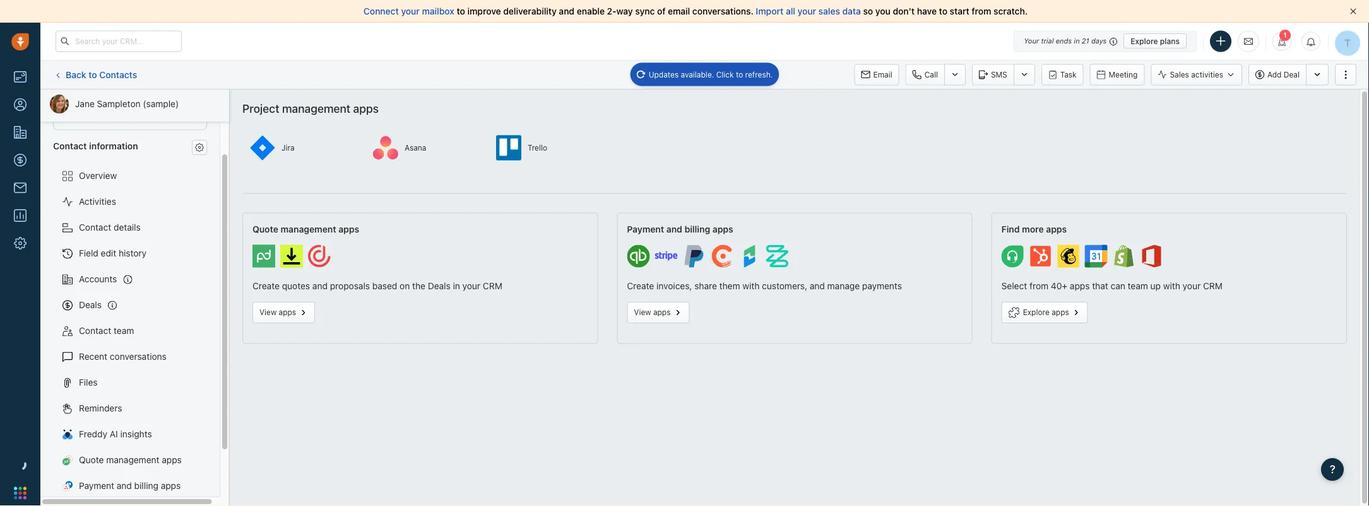 Task type: locate. For each thing, give the bounding box(es) containing it.
0 horizontal spatial team
[[114, 326, 134, 336]]

1 view apps from the left
[[259, 308, 296, 317]]

explore apps
[[1023, 308, 1069, 317]]

don't
[[893, 6, 915, 16]]

1 horizontal spatial in
[[1074, 37, 1080, 45]]

view apps down invoices, in the bottom of the page
[[634, 308, 671, 317]]

conversations
[[110, 352, 167, 362]]

21
[[1082, 37, 1089, 45]]

explore
[[1131, 37, 1158, 45], [1023, 308, 1050, 317]]

to left start
[[939, 6, 947, 16]]

activities
[[79, 196, 116, 207]]

from left 40+ at the right of page
[[1029, 281, 1048, 291]]

asana
[[405, 144, 426, 152]]

explore for explore plans
[[1131, 37, 1158, 45]]

1 with from the left
[[742, 281, 760, 291]]

explore down select
[[1023, 308, 1050, 317]]

1 vertical spatial payment
[[79, 481, 114, 491]]

freshworks switcher image
[[14, 487, 27, 500]]

add deal button
[[1248, 64, 1306, 86]]

0 vertical spatial explore
[[1131, 37, 1158, 45]]

1 crm from the left
[[483, 281, 502, 291]]

your right up
[[1183, 281, 1201, 291]]

0 vertical spatial in
[[1074, 37, 1080, 45]]

in right the
[[453, 281, 460, 291]]

payment and billing apps up invoices, in the bottom of the page
[[627, 224, 733, 235]]

2 view from the left
[[634, 308, 651, 317]]

0 horizontal spatial explore
[[1023, 308, 1050, 317]]

management up quotes
[[281, 224, 336, 235]]

your right the all
[[798, 6, 816, 16]]

1 vertical spatial deals
[[79, 300, 102, 310]]

quote management apps down insights
[[79, 455, 182, 466]]

them
[[719, 281, 740, 291]]

create
[[252, 281, 280, 291], [627, 281, 654, 291]]

1 vertical spatial quote management apps
[[79, 455, 182, 466]]

plans
[[1160, 37, 1180, 45]]

to right click
[[736, 70, 743, 79]]

0 vertical spatial from
[[972, 6, 991, 16]]

jane
[[75, 99, 95, 109]]

explore for explore apps
[[1023, 308, 1050, 317]]

and right quotes
[[312, 281, 328, 291]]

deals down accounts
[[79, 300, 102, 310]]

2 with from the left
[[1163, 281, 1180, 291]]

0 horizontal spatial view
[[259, 308, 277, 317]]

2 create from the left
[[627, 281, 654, 291]]

crm for create quotes and proposals based on the deals in your crm
[[483, 281, 502, 291]]

2 vertical spatial management
[[106, 455, 159, 466]]

trello
[[528, 144, 547, 152]]

and up invoices, in the bottom of the page
[[666, 224, 682, 235]]

jane sampleton (sample)
[[75, 99, 179, 109]]

explore left plans
[[1131, 37, 1158, 45]]

connect
[[364, 6, 399, 16]]

1 vertical spatial contact
[[79, 222, 111, 233]]

view apps button down invoices, in the bottom of the page
[[627, 302, 690, 324]]

create left quotes
[[252, 281, 280, 291]]

0 vertical spatial contact
[[53, 140, 87, 151]]

0 horizontal spatial payment
[[79, 481, 114, 491]]

explore inside button
[[1023, 308, 1050, 317]]

select from 40+ apps that can team up with your crm
[[1001, 281, 1223, 291]]

0 horizontal spatial deals
[[79, 300, 102, 310]]

invoices,
[[656, 281, 692, 291]]

deal
[[1284, 70, 1300, 79]]

connect your mailbox to improve deliverability and enable 2-way sync of email conversations. import all your sales data so you don't have to start from scratch.
[[364, 6, 1028, 16]]

with right them
[[742, 281, 760, 291]]

1 horizontal spatial view
[[634, 308, 651, 317]]

1 vertical spatial billing
[[134, 481, 158, 491]]

email
[[668, 6, 690, 16]]

contact down 45 button
[[53, 140, 87, 151]]

0 horizontal spatial from
[[972, 6, 991, 16]]

0 vertical spatial quote
[[252, 224, 278, 235]]

create for create invoices, share them with customers, and manage payments
[[627, 281, 654, 291]]

1 create from the left
[[252, 281, 280, 291]]

team left up
[[1128, 281, 1148, 291]]

contact details
[[79, 222, 141, 233]]

project
[[242, 102, 279, 115]]

deals right the
[[428, 281, 450, 291]]

1 horizontal spatial explore
[[1131, 37, 1158, 45]]

0 horizontal spatial with
[[742, 281, 760, 291]]

1 horizontal spatial crm
[[1203, 281, 1223, 291]]

0 vertical spatial billing
[[684, 224, 710, 235]]

freddy ai insights
[[79, 429, 152, 440]]

0 horizontal spatial in
[[453, 281, 460, 291]]

crm
[[483, 281, 502, 291], [1203, 281, 1223, 291]]

1 horizontal spatial team
[[1128, 281, 1148, 291]]

1 horizontal spatial view apps button
[[627, 302, 690, 324]]

0 vertical spatial payment
[[627, 224, 664, 235]]

view apps button for quotes
[[252, 302, 315, 324]]

1 horizontal spatial with
[[1163, 281, 1180, 291]]

create invoices, share them with customers, and manage payments
[[627, 281, 902, 291]]

mng settings image
[[195, 143, 204, 152]]

in
[[1074, 37, 1080, 45], [453, 281, 460, 291]]

0 horizontal spatial crm
[[483, 281, 502, 291]]

from right start
[[972, 6, 991, 16]]

from
[[972, 6, 991, 16], [1029, 281, 1048, 291]]

40+
[[1051, 281, 1067, 291]]

45
[[63, 110, 76, 122]]

view apps button down quotes
[[252, 302, 315, 324]]

with right up
[[1163, 281, 1180, 291]]

you
[[875, 6, 890, 16]]

0 horizontal spatial payment and billing apps
[[79, 481, 181, 491]]

quotes
[[282, 281, 310, 291]]

1 horizontal spatial from
[[1029, 281, 1048, 291]]

based
[[372, 281, 397, 291]]

1 vertical spatial management
[[281, 224, 336, 235]]

activities
[[1191, 70, 1223, 79]]

1 vertical spatial explore
[[1023, 308, 1050, 317]]

contact up recent on the bottom of page
[[79, 326, 111, 336]]

billing up share
[[684, 224, 710, 235]]

payment
[[627, 224, 664, 235], [79, 481, 114, 491]]

select
[[1001, 281, 1027, 291]]

1 vertical spatial team
[[114, 326, 134, 336]]

management
[[282, 102, 350, 115], [281, 224, 336, 235], [106, 455, 159, 466]]

billing
[[684, 224, 710, 235], [134, 481, 158, 491]]

contact for contact details
[[79, 222, 111, 233]]

edit
[[101, 248, 116, 259]]

overview
[[79, 170, 117, 181]]

1 view from the left
[[259, 308, 277, 317]]

email
[[873, 70, 892, 79]]

sms button
[[972, 64, 1014, 86]]

1 view apps button from the left
[[252, 302, 315, 324]]

management down insights
[[106, 455, 159, 466]]

quote management apps up quotes
[[252, 224, 359, 235]]

0 horizontal spatial quote
[[79, 455, 104, 466]]

Search your CRM... text field
[[56, 31, 182, 52]]

0 horizontal spatial create
[[252, 281, 280, 291]]

to right back
[[89, 69, 97, 80]]

payment and billing apps down insights
[[79, 481, 181, 491]]

1 horizontal spatial payment and billing apps
[[627, 224, 733, 235]]

2 view apps button from the left
[[627, 302, 690, 324]]

crm for select from 40+ apps that can team up with your crm
[[1203, 281, 1223, 291]]

2 view apps from the left
[[634, 308, 671, 317]]

view for quotes
[[259, 308, 277, 317]]

deals
[[428, 281, 450, 291], [79, 300, 102, 310]]

1 horizontal spatial deals
[[428, 281, 450, 291]]

more
[[1022, 224, 1044, 235]]

contact team
[[79, 326, 134, 336]]

back to contacts
[[66, 69, 137, 80]]

team up recent conversations
[[114, 326, 134, 336]]

create left invoices, in the bottom of the page
[[627, 281, 654, 291]]

2 crm from the left
[[1203, 281, 1223, 291]]

to inside back to contacts link
[[89, 69, 97, 80]]

the
[[412, 281, 425, 291]]

payments
[[862, 281, 902, 291]]

1 horizontal spatial billing
[[684, 224, 710, 235]]

all
[[786, 6, 795, 16]]

management up jira
[[282, 102, 350, 115]]

0 horizontal spatial view apps
[[259, 308, 296, 317]]

create for create quotes and proposals based on the deals in your crm
[[252, 281, 280, 291]]

2 vertical spatial contact
[[79, 326, 111, 336]]

team
[[1128, 281, 1148, 291], [114, 326, 134, 336]]

contact down activities
[[79, 222, 111, 233]]

task
[[1060, 70, 1077, 79]]

1 horizontal spatial view apps
[[634, 308, 671, 317]]

apps
[[353, 102, 379, 115], [338, 224, 359, 235], [712, 224, 733, 235], [1046, 224, 1067, 235], [1070, 281, 1090, 291], [279, 308, 296, 317], [653, 308, 671, 317], [1052, 308, 1069, 317], [162, 455, 182, 466], [161, 481, 181, 491]]

apps inside button
[[1052, 308, 1069, 317]]

your
[[1024, 37, 1039, 45]]

jira
[[282, 144, 295, 152]]

recent conversations
[[79, 352, 167, 362]]

0 horizontal spatial view apps button
[[252, 302, 315, 324]]

0 vertical spatial quote management apps
[[252, 224, 359, 235]]

sales activities
[[1170, 70, 1223, 79]]

score 45
[[63, 97, 84, 122]]

0 vertical spatial payment and billing apps
[[627, 224, 733, 235]]

add deal
[[1267, 70, 1300, 79]]

billing down insights
[[134, 481, 158, 491]]

scratch.
[[994, 6, 1028, 16]]

with
[[742, 281, 760, 291], [1163, 281, 1180, 291]]

reminders
[[79, 403, 122, 414]]

in left 21
[[1074, 37, 1080, 45]]

1 horizontal spatial create
[[627, 281, 654, 291]]

improve
[[467, 6, 501, 16]]

view apps down quotes
[[259, 308, 296, 317]]



Task type: vqa. For each thing, say whether or not it's contained in the screenshot.
Forecasting
no



Task type: describe. For each thing, give the bounding box(es) containing it.
1 vertical spatial payment and billing apps
[[79, 481, 181, 491]]

mailbox
[[422, 6, 454, 16]]

add
[[1267, 70, 1282, 79]]

meeting button
[[1090, 64, 1145, 86]]

sampleton
[[97, 99, 140, 109]]

view apps for invoices,
[[634, 308, 671, 317]]

0 horizontal spatial quote management apps
[[79, 455, 182, 466]]

your right the
[[462, 281, 480, 291]]

enable
[[577, 6, 605, 16]]

import all your sales data link
[[756, 6, 863, 16]]

that
[[1092, 281, 1108, 291]]

project management apps
[[242, 102, 379, 115]]

accounts
[[79, 274, 117, 284]]

view apps button for invoices,
[[627, 302, 690, 324]]

1 vertical spatial in
[[453, 281, 460, 291]]

back
[[66, 69, 86, 80]]

start
[[950, 6, 969, 16]]

updates available. click to refresh.
[[649, 70, 773, 79]]

send email image
[[1244, 36, 1253, 47]]

sync
[[635, 6, 655, 16]]

conversations.
[[692, 6, 753, 16]]

contact for contact information
[[53, 140, 87, 151]]

1 vertical spatial quote
[[79, 455, 104, 466]]

details
[[114, 222, 141, 233]]

0 vertical spatial deals
[[428, 281, 450, 291]]

sales
[[818, 6, 840, 16]]

so
[[863, 6, 873, 16]]

can
[[1111, 281, 1125, 291]]

(sample)
[[143, 99, 179, 109]]

explore plans
[[1131, 37, 1180, 45]]

sms
[[991, 70, 1007, 79]]

your trial ends in 21 days
[[1024, 37, 1107, 45]]

1 horizontal spatial quote
[[252, 224, 278, 235]]

way
[[616, 6, 633, 16]]

to right mailbox
[[457, 6, 465, 16]]

history
[[119, 248, 147, 259]]

customer
[[99, 97, 134, 106]]

ai
[[110, 429, 118, 440]]

ends
[[1056, 37, 1072, 45]]

updates
[[649, 70, 679, 79]]

and down freddy ai insights
[[117, 481, 132, 491]]

days
[[1091, 37, 1107, 45]]

task button
[[1041, 64, 1083, 86]]

0 vertical spatial team
[[1128, 281, 1148, 291]]

information
[[89, 140, 138, 151]]

share
[[694, 281, 717, 291]]

connect your mailbox link
[[364, 6, 457, 16]]

and left manage
[[810, 281, 825, 291]]

1 vertical spatial from
[[1029, 281, 1048, 291]]

find more apps
[[1001, 224, 1067, 235]]

on
[[400, 281, 410, 291]]

1 horizontal spatial payment
[[627, 224, 664, 235]]

insights
[[120, 429, 152, 440]]

score
[[63, 97, 84, 106]]

manage
[[827, 281, 860, 291]]

up
[[1150, 281, 1161, 291]]

refresh.
[[745, 70, 773, 79]]

view apps for quotes
[[259, 308, 296, 317]]

0 vertical spatial management
[[282, 102, 350, 115]]

trial
[[1041, 37, 1054, 45]]

1 horizontal spatial quote management apps
[[252, 224, 359, 235]]

field
[[79, 248, 98, 259]]

recent
[[79, 352, 107, 362]]

click
[[716, 70, 734, 79]]

contact information
[[53, 140, 138, 151]]

your left mailbox
[[401, 6, 420, 16]]

explore plans link
[[1124, 33, 1187, 49]]

proposals
[[330, 281, 370, 291]]

sales
[[1170, 70, 1189, 79]]

and left "enable"
[[559, 6, 574, 16]]

contact for contact team
[[79, 326, 111, 336]]

deliverability
[[503, 6, 557, 16]]

fit
[[136, 97, 143, 106]]

to inside "updates available. click to refresh." link
[[736, 70, 743, 79]]

call
[[924, 70, 938, 79]]

explore apps button
[[1001, 302, 1088, 324]]

customers,
[[762, 281, 807, 291]]

call link
[[906, 64, 944, 86]]

of
[[657, 6, 666, 16]]

0 horizontal spatial billing
[[134, 481, 158, 491]]

have
[[917, 6, 937, 16]]

back to contacts link
[[53, 65, 138, 85]]

find
[[1001, 224, 1020, 235]]

meeting
[[1109, 70, 1138, 79]]

email button
[[854, 64, 899, 86]]

view for invoices,
[[634, 308, 651, 317]]

1 link
[[1272, 32, 1291, 51]]

45 button
[[63, 110, 76, 122]]

contacts
[[99, 69, 137, 80]]

data
[[842, 6, 861, 16]]

customer fit
[[99, 97, 143, 106]]

1
[[1283, 33, 1287, 41]]

files
[[79, 377, 98, 388]]

create quotes and proposals based on the deals in your crm
[[252, 281, 502, 291]]

import
[[756, 6, 783, 16]]

close image
[[1350, 8, 1356, 15]]



